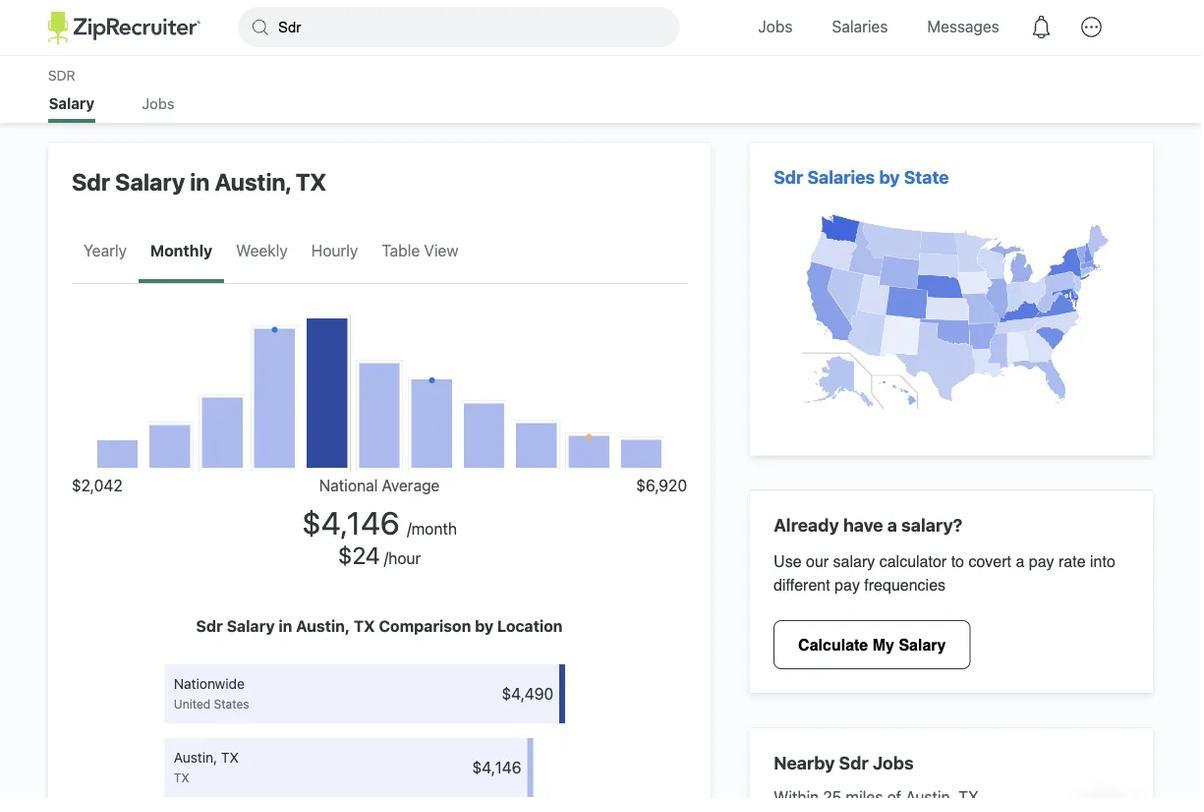 Task type: describe. For each thing, give the bounding box(es) containing it.
austin, inside austin, tx tx
[[174, 750, 218, 766]]

tx left comparison
[[354, 617, 375, 635]]

different
[[774, 576, 831, 594]]

salary link
[[48, 94, 95, 119]]

hourly
[[312, 241, 358, 260]]

use
[[774, 552, 802, 571]]

austin, tx tx
[[174, 750, 239, 785]]

nationwide
[[174, 676, 245, 693]]

table view
[[382, 241, 459, 260]]

tx up hourly
[[296, 168, 327, 195]]

monthly link
[[139, 221, 224, 283]]

hourly link
[[300, 221, 370, 283]]

sdr for sdr salaries by state
[[774, 166, 804, 187]]

sdr salary in austin, tx
[[72, 168, 327, 195]]

calculate my salary link
[[774, 621, 971, 670]]

table
[[382, 241, 420, 260]]

sdr salaries by state
[[774, 166, 950, 187]]

a inside use our salary calculator to covert a pay rate into different pay frequencies
[[1016, 552, 1025, 571]]

Search job title or keyword text field
[[238, 7, 680, 47]]

weekly
[[236, 241, 288, 260]]

0 vertical spatial pay
[[1029, 552, 1055, 571]]

sdr for sdr salary in austin, tx
[[72, 168, 110, 195]]

united
[[174, 697, 211, 711]]

already have a salary?
[[774, 515, 963, 536]]

/hour
[[384, 549, 421, 568]]

monthly button
[[139, 221, 224, 283]]

hourly button
[[300, 221, 370, 283]]

tx down the united
[[174, 771, 189, 785]]

2 horizontal spatial jobs
[[873, 753, 914, 774]]

notifications image
[[1020, 4, 1065, 50]]

national average
[[319, 476, 440, 495]]

sdr for sdr salary in austin, tx comparison by location
[[196, 617, 223, 635]]

into
[[1091, 552, 1116, 571]]

sdr for sdr
[[48, 67, 75, 83]]

salary?
[[902, 515, 963, 536]]

monthly
[[150, 241, 213, 260]]

rate
[[1059, 552, 1086, 571]]

view
[[424, 241, 459, 260]]

salary up nationwide
[[227, 617, 275, 635]]

yearly link
[[72, 221, 139, 283]]

tabs element
[[48, 94, 1154, 123]]

average
[[382, 476, 440, 495]]

state
[[904, 166, 950, 187]]

covert
[[969, 552, 1012, 571]]

our
[[806, 552, 829, 571]]

salaries inside main element
[[832, 17, 888, 36]]

weekly button
[[224, 221, 300, 283]]

main element
[[48, 0, 1154, 55]]

1 vertical spatial pay
[[835, 576, 860, 594]]

1 vertical spatial $4,146
[[472, 759, 522, 778]]

frequencies
[[865, 576, 946, 594]]

1 horizontal spatial jobs link
[[744, 0, 808, 55]]

austin, for sdr salary in austin, tx
[[215, 168, 291, 195]]

$24
[[338, 542, 380, 569]]

1 vertical spatial by
[[475, 617, 494, 635]]

weekly link
[[224, 221, 300, 283]]

$24 /hour
[[338, 542, 421, 569]]

0 horizontal spatial a
[[888, 515, 898, 536]]

use our salary calculator to covert a pay rate into different pay frequencies
[[774, 552, 1116, 594]]

in for sdr salary in austin, tx comparison by location
[[279, 617, 293, 635]]

location
[[498, 617, 563, 635]]

$2,042 $4,146 /month
[[72, 476, 457, 542]]

$6,920
[[637, 476, 688, 495]]

$4,490
[[502, 685, 554, 704]]

$4,146 inside $2,042 $4,146 /month
[[302, 504, 400, 542]]



Task type: locate. For each thing, give the bounding box(es) containing it.
messages link
[[913, 0, 1015, 55]]

menu image
[[1070, 4, 1115, 50]]

0 vertical spatial austin,
[[215, 168, 291, 195]]

2 vertical spatial jobs
[[873, 753, 914, 774]]

jobs inside main element
[[759, 17, 793, 36]]

1 vertical spatial in
[[279, 617, 293, 635]]

table view button
[[370, 221, 470, 283]]

jobs down ziprecruiter image
[[142, 94, 174, 112]]

national
[[319, 476, 378, 495]]

0 vertical spatial by
[[880, 166, 900, 187]]

1 vertical spatial a
[[1016, 552, 1025, 571]]

0 horizontal spatial jobs
[[142, 94, 174, 112]]

salary right my at the bottom of the page
[[899, 636, 947, 654]]

table view link
[[370, 221, 470, 283]]

tab list containing yearly
[[72, 221, 370, 283]]

1 horizontal spatial $4,146
[[472, 759, 522, 778]]

0 horizontal spatial in
[[190, 168, 210, 195]]

nearby
[[774, 753, 835, 774]]

0 vertical spatial jobs link
[[744, 0, 808, 55]]

by left location
[[475, 617, 494, 635]]

0 horizontal spatial by
[[475, 617, 494, 635]]

$4,146
[[302, 504, 400, 542], [472, 759, 522, 778]]

jobs link
[[744, 0, 808, 55], [135, 94, 182, 123]]

1 horizontal spatial in
[[279, 617, 293, 635]]

calculator
[[880, 552, 947, 571]]

already
[[774, 515, 840, 536]]

jobs inside tabs element
[[142, 94, 174, 112]]

by
[[880, 166, 900, 187], [475, 617, 494, 635]]

in
[[190, 168, 210, 195], [279, 617, 293, 635]]

tab list
[[72, 221, 370, 283]]

austin,
[[215, 168, 291, 195], [296, 617, 350, 635], [174, 750, 218, 766]]

comparison
[[379, 617, 471, 635]]

0 vertical spatial $4,146
[[302, 504, 400, 542]]

nationwide united states
[[174, 676, 249, 711]]

0 horizontal spatial $4,146
[[302, 504, 400, 542]]

states
[[214, 697, 249, 711]]

salary up 'monthly'
[[115, 168, 185, 195]]

0 horizontal spatial jobs link
[[135, 94, 182, 123]]

0 vertical spatial jobs
[[759, 17, 793, 36]]

salary
[[834, 552, 876, 571]]

0 vertical spatial salaries
[[832, 17, 888, 36]]

austin, down $24
[[296, 617, 350, 635]]

2 vertical spatial austin,
[[174, 750, 218, 766]]

$4,146 down $4,490
[[472, 759, 522, 778]]

calculate my salary
[[799, 636, 947, 654]]

0 horizontal spatial pay
[[835, 576, 860, 594]]

my
[[873, 636, 895, 654]]

salaries link
[[818, 0, 903, 55]]

calculate
[[799, 636, 869, 654]]

sdr
[[48, 67, 75, 83], [774, 166, 804, 187], [72, 168, 110, 195], [196, 617, 223, 635], [839, 753, 869, 774]]

sdr salary in austin, tx comparison by location
[[196, 617, 563, 635]]

by inside sdr salaries by state link
[[880, 166, 900, 187]]

ziprecruiter image
[[48, 11, 201, 45]]

pay
[[1029, 552, 1055, 571], [835, 576, 860, 594]]

/month
[[407, 520, 457, 538]]

0 vertical spatial a
[[888, 515, 898, 536]]

0 vertical spatial in
[[190, 168, 210, 195]]

yearly button
[[72, 221, 139, 283]]

jobs link left salaries link
[[744, 0, 808, 55]]

1 vertical spatial jobs
[[142, 94, 174, 112]]

jobs link up sdr salary in austin, tx
[[135, 94, 182, 123]]

pay down the salary
[[835, 576, 860, 594]]

salary inside tabs element
[[49, 94, 94, 112]]

pay left rate
[[1029, 552, 1055, 571]]

1 horizontal spatial by
[[880, 166, 900, 187]]

salary down ziprecruiter image
[[49, 94, 94, 112]]

jobs right the nearby at right
[[873, 753, 914, 774]]

to
[[952, 552, 965, 571]]

jobs
[[759, 17, 793, 36], [142, 94, 174, 112], [873, 753, 914, 774]]

by left state
[[880, 166, 900, 187]]

1 horizontal spatial pay
[[1029, 552, 1055, 571]]

1 horizontal spatial a
[[1016, 552, 1025, 571]]

$2,042
[[72, 476, 123, 495]]

austin, down the united
[[174, 750, 218, 766]]

1 vertical spatial austin,
[[296, 617, 350, 635]]

a right 'covert'
[[1016, 552, 1025, 571]]

calculate my salary button
[[774, 621, 971, 670]]

nearby sdr jobs
[[774, 753, 914, 774]]

1 horizontal spatial jobs
[[759, 17, 793, 36]]

in for sdr salary in austin, tx
[[190, 168, 210, 195]]

sdr salaries by state image
[[774, 201, 1130, 429]]

have
[[844, 515, 884, 536]]

1 vertical spatial salaries
[[808, 166, 876, 187]]

salary inside 'button'
[[899, 636, 947, 654]]

yearly
[[83, 241, 127, 260]]

salary
[[49, 94, 94, 112], [115, 168, 185, 195], [227, 617, 275, 635], [899, 636, 947, 654]]

jobs left salaries link
[[759, 17, 793, 36]]

tx down states
[[221, 750, 239, 766]]

salaries
[[832, 17, 888, 36], [808, 166, 876, 187]]

a
[[888, 515, 898, 536], [1016, 552, 1025, 571]]

$4,146 down national
[[302, 504, 400, 542]]

tx
[[296, 168, 327, 195], [354, 617, 375, 635], [221, 750, 239, 766], [174, 771, 189, 785]]

sdr salaries by state link
[[774, 166, 1130, 432]]

a right have at the bottom of page
[[888, 515, 898, 536]]

1 vertical spatial jobs link
[[135, 94, 182, 123]]

austin, up weekly
[[215, 168, 291, 195]]

messages
[[928, 17, 1000, 36]]

austin, for sdr salary in austin, tx comparison by location
[[296, 617, 350, 635]]



Task type: vqa. For each thing, say whether or not it's contained in the screenshot.
Desktop Support Technician element
no



